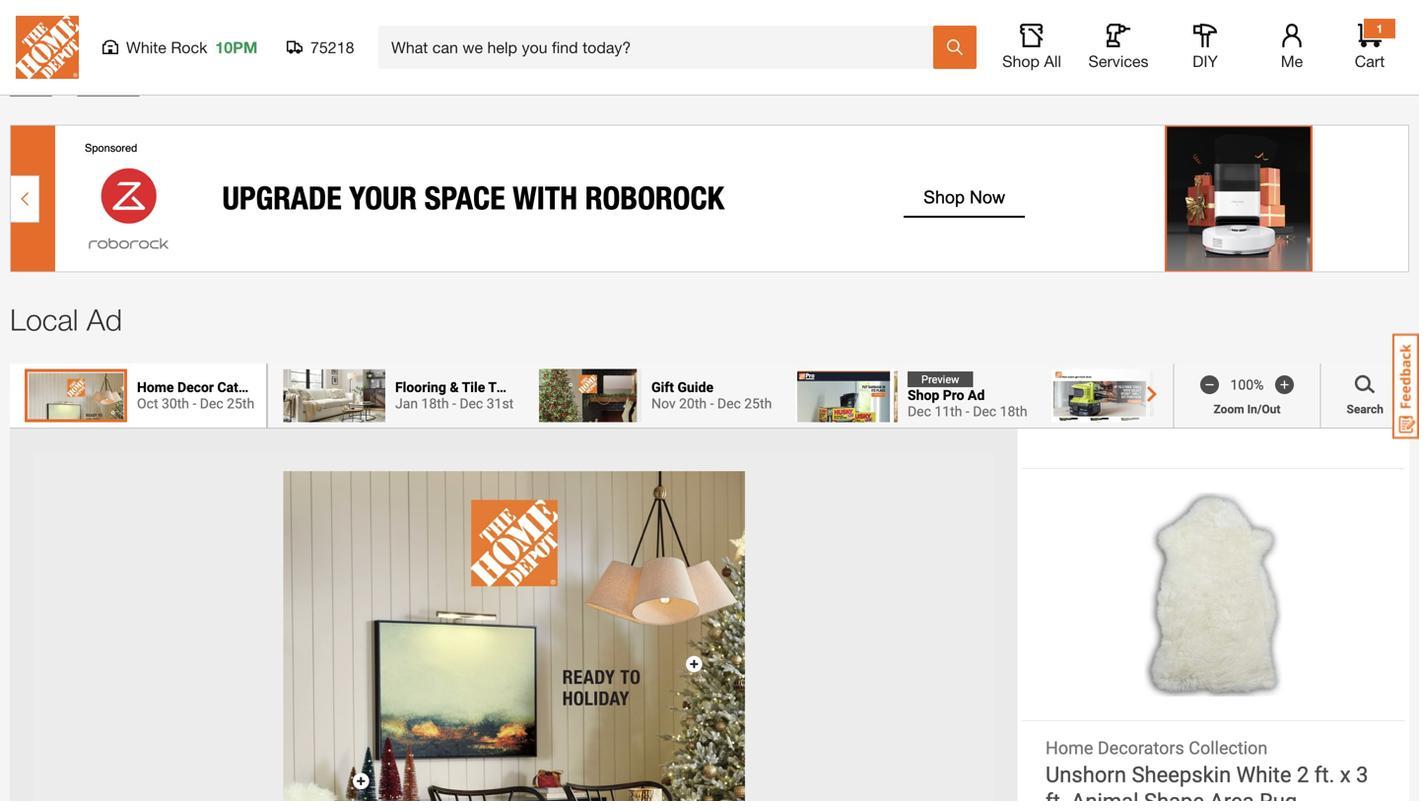 Task type: locate. For each thing, give the bounding box(es) containing it.
shop all button
[[1000, 24, 1064, 71]]

local ad link
[[77, 79, 139, 98]]

all
[[1044, 52, 1061, 70]]

0 vertical spatial ad
[[120, 79, 139, 98]]

home link
[[10, 79, 52, 98]]

ad
[[120, 79, 139, 98], [87, 302, 122, 337]]

local ad
[[77, 79, 139, 98], [10, 302, 122, 337]]

white
[[126, 38, 166, 57]]

shop all
[[1002, 52, 1061, 70]]

1 vertical spatial local ad
[[10, 302, 122, 337]]

the home depot logo image
[[16, 16, 79, 79]]

white rock 10pm
[[126, 38, 258, 57]]

cart 1
[[1355, 22, 1385, 70]]

me button
[[1261, 24, 1324, 71]]

rock
[[171, 38, 207, 57]]

What can we help you find today? search field
[[391, 27, 932, 68]]

services
[[1089, 52, 1149, 70]]

local
[[77, 79, 115, 98], [10, 302, 78, 337]]

1 vertical spatial ad
[[87, 302, 122, 337]]

cart
[[1355, 52, 1385, 70]]



Task type: vqa. For each thing, say whether or not it's contained in the screenshot.
services button
yes



Task type: describe. For each thing, give the bounding box(es) containing it.
home
[[10, 79, 52, 98]]

10pm
[[215, 38, 258, 57]]

feedback link image
[[1393, 333, 1419, 440]]

shop
[[1002, 52, 1040, 70]]

diy
[[1193, 52, 1218, 70]]

75218 button
[[287, 37, 355, 57]]

0 vertical spatial local ad
[[77, 79, 139, 98]]

me
[[1281, 52, 1303, 70]]

1 vertical spatial local
[[10, 302, 78, 337]]

75218
[[310, 38, 354, 57]]

1
[[1377, 22, 1383, 35]]

services button
[[1087, 24, 1150, 71]]

diy button
[[1174, 24, 1237, 71]]

0 vertical spatial local
[[77, 79, 115, 98]]



